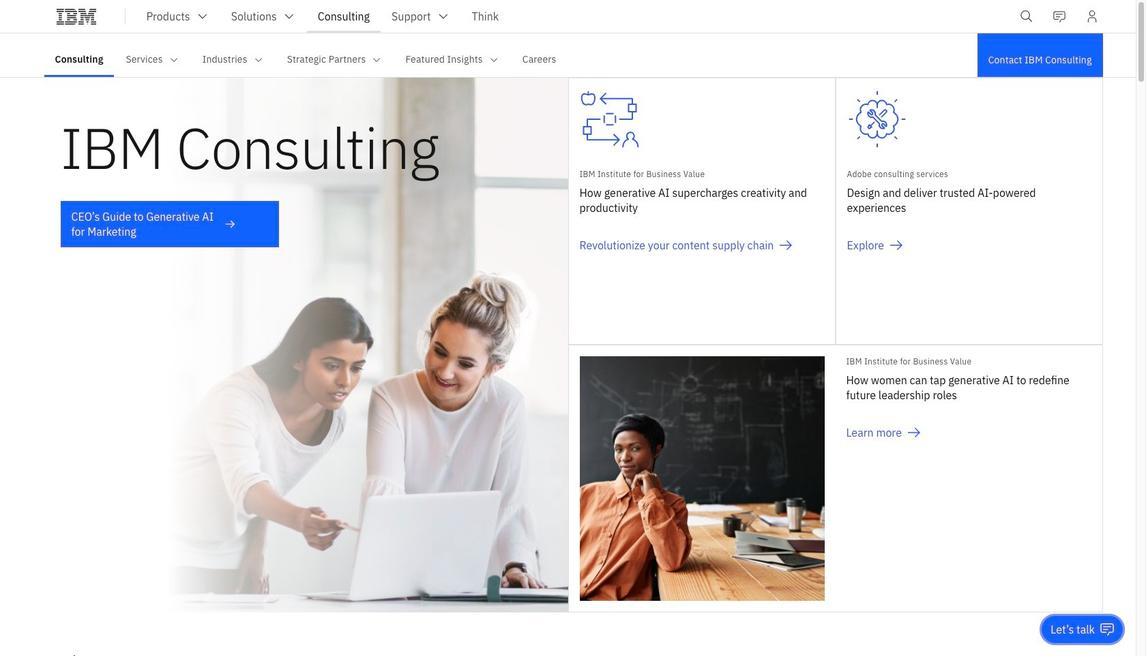 Task type: locate. For each thing, give the bounding box(es) containing it.
let's talk element
[[1051, 623, 1095, 638]]



